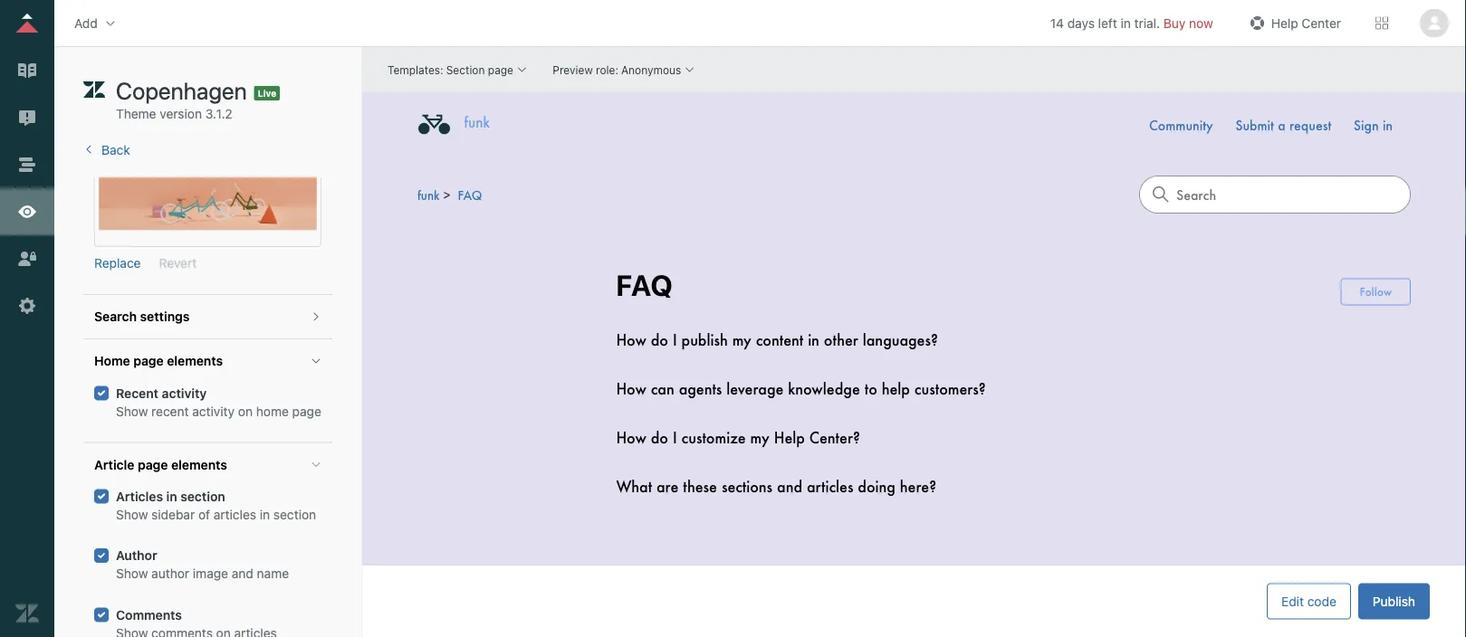 Task type: locate. For each thing, give the bounding box(es) containing it.
None button
[[1417, 9, 1452, 38]]

show down recent
[[116, 404, 148, 419]]

0 vertical spatial page
[[133, 354, 164, 369]]

activity left on at bottom left
[[192, 404, 235, 419]]

in right left
[[1121, 15, 1131, 30]]

elements down search settings dropdown button
[[167, 354, 223, 369]]

add
[[74, 15, 98, 30]]

3.1.2
[[205, 106, 232, 121]]

2 vertical spatial page
[[138, 458, 168, 473]]

community_image image
[[99, 174, 317, 231]]

2 vertical spatial in
[[260, 508, 270, 523]]

help center
[[1271, 15, 1341, 30]]

elements up articles in section show sidebar of articles in section
[[171, 458, 227, 473]]

2 show from the top
[[116, 508, 148, 523]]

home
[[94, 354, 130, 369]]

back
[[101, 143, 130, 158]]

activity
[[162, 386, 207, 401], [192, 404, 235, 419]]

in up sidebar
[[166, 490, 177, 505]]

Add button
[[69, 10, 123, 37]]

page inside dropdown button
[[133, 354, 164, 369]]

zendesk image
[[15, 602, 39, 626]]

theme
[[116, 106, 156, 121]]

show down author
[[116, 567, 148, 582]]

of
[[198, 508, 210, 523]]

0 vertical spatial activity
[[162, 386, 207, 401]]

elements inside article page elements dropdown button
[[171, 458, 227, 473]]

1 vertical spatial show
[[116, 508, 148, 523]]

page inside recent activity show recent activity on home page
[[292, 404, 321, 419]]

code
[[1307, 594, 1337, 609]]

page
[[133, 354, 164, 369], [292, 404, 321, 419], [138, 458, 168, 473]]

settings
[[140, 310, 190, 325]]

edit code
[[1282, 594, 1337, 609]]

0 vertical spatial in
[[1121, 15, 1131, 30]]

section right articles
[[273, 508, 316, 523]]

0 vertical spatial show
[[116, 404, 148, 419]]

14 days left in trial. buy now
[[1050, 15, 1213, 30]]

show
[[116, 404, 148, 419], [116, 508, 148, 523], [116, 567, 148, 582]]

show down articles
[[116, 508, 148, 523]]

1 show from the top
[[116, 404, 148, 419]]

page for article page elements
[[138, 458, 168, 473]]

0 horizontal spatial section
[[180, 490, 225, 505]]

left
[[1098, 15, 1117, 30]]

page right home
[[292, 404, 321, 419]]

publish button
[[1358, 584, 1430, 620]]

section up of
[[180, 490, 225, 505]]

activity up recent
[[162, 386, 207, 401]]

0 vertical spatial elements
[[167, 354, 223, 369]]

and
[[232, 567, 253, 582]]

name
[[257, 567, 289, 582]]

1 vertical spatial activity
[[192, 404, 235, 419]]

1 vertical spatial in
[[166, 490, 177, 505]]

page up recent
[[133, 354, 164, 369]]

in
[[1121, 15, 1131, 30], [166, 490, 177, 505], [260, 508, 270, 523]]

revert
[[159, 256, 197, 271]]

in right articles
[[260, 508, 270, 523]]

articles
[[214, 508, 256, 523]]

2 horizontal spatial in
[[1121, 15, 1131, 30]]

zendesk products image
[[1376, 17, 1388, 29]]

3 show from the top
[[116, 567, 148, 582]]

moderate content image
[[15, 106, 39, 130]]

center
[[1302, 15, 1341, 30]]

version
[[160, 106, 202, 121]]

edit code button
[[1267, 584, 1351, 620]]

2 vertical spatial show
[[116, 567, 148, 582]]

elements
[[167, 354, 223, 369], [171, 458, 227, 473]]

elements for article page elements
[[171, 458, 227, 473]]

help center button
[[1240, 10, 1347, 37]]

1 vertical spatial page
[[292, 404, 321, 419]]

recent activity show recent activity on home page
[[116, 386, 321, 419]]

manage articles image
[[15, 59, 39, 82]]

help
[[1271, 15, 1298, 30]]

on
[[238, 404, 253, 419]]

buy
[[1164, 15, 1186, 30]]

1 vertical spatial elements
[[171, 458, 227, 473]]

1 vertical spatial section
[[273, 508, 316, 523]]

page inside dropdown button
[[138, 458, 168, 473]]

revert button
[[159, 255, 197, 273]]

1 horizontal spatial section
[[273, 508, 316, 523]]

now
[[1189, 15, 1213, 30]]

section
[[180, 490, 225, 505], [273, 508, 316, 523]]

publish
[[1373, 594, 1416, 609]]

page up articles
[[138, 458, 168, 473]]

elements inside 'home page elements' dropdown button
[[167, 354, 223, 369]]



Task type: vqa. For each thing, say whether or not it's contained in the screenshot.
page
yes



Task type: describe. For each thing, give the bounding box(es) containing it.
recent
[[116, 386, 159, 401]]

article page elements button
[[83, 444, 332, 487]]

settings image
[[15, 294, 39, 318]]

home
[[256, 404, 289, 419]]

search settings button
[[83, 296, 332, 339]]

articles
[[116, 490, 163, 505]]

show inside "author show author image and name"
[[116, 567, 148, 582]]

14
[[1050, 15, 1064, 30]]

article page elements
[[94, 458, 227, 473]]

recent
[[151, 404, 189, 419]]

days
[[1067, 15, 1095, 30]]

edit
[[1282, 594, 1304, 609]]

user permissions image
[[15, 247, 39, 271]]

trial.
[[1134, 15, 1160, 30]]

home page elements
[[94, 354, 223, 369]]

replace button
[[94, 255, 141, 273]]

search settings
[[94, 310, 190, 325]]

author
[[151, 567, 189, 582]]

author
[[116, 549, 157, 564]]

sidebar
[[151, 508, 195, 523]]

arrange content image
[[15, 153, 39, 177]]

0 vertical spatial section
[[180, 490, 225, 505]]

copenhagen
[[116, 77, 247, 104]]

show inside recent activity show recent activity on home page
[[116, 404, 148, 419]]

theme type image
[[83, 76, 105, 105]]

0 horizontal spatial in
[[166, 490, 177, 505]]

back link
[[83, 143, 130, 158]]

show inside articles in section show sidebar of articles in section
[[116, 508, 148, 523]]

replace
[[94, 256, 141, 271]]

image
[[193, 567, 228, 582]]

customize design image
[[15, 200, 39, 224]]

article
[[94, 458, 134, 473]]

theme version 3.1.2
[[116, 106, 232, 121]]

comments
[[116, 608, 182, 623]]

page for home page elements
[[133, 354, 164, 369]]

articles in section show sidebar of articles in section
[[116, 490, 316, 523]]

search
[[94, 310, 137, 325]]

1 horizontal spatial in
[[260, 508, 270, 523]]

live
[[258, 88, 276, 98]]

home page elements button
[[83, 340, 332, 384]]

author show author image and name
[[116, 549, 289, 582]]

elements for home page elements
[[167, 354, 223, 369]]



